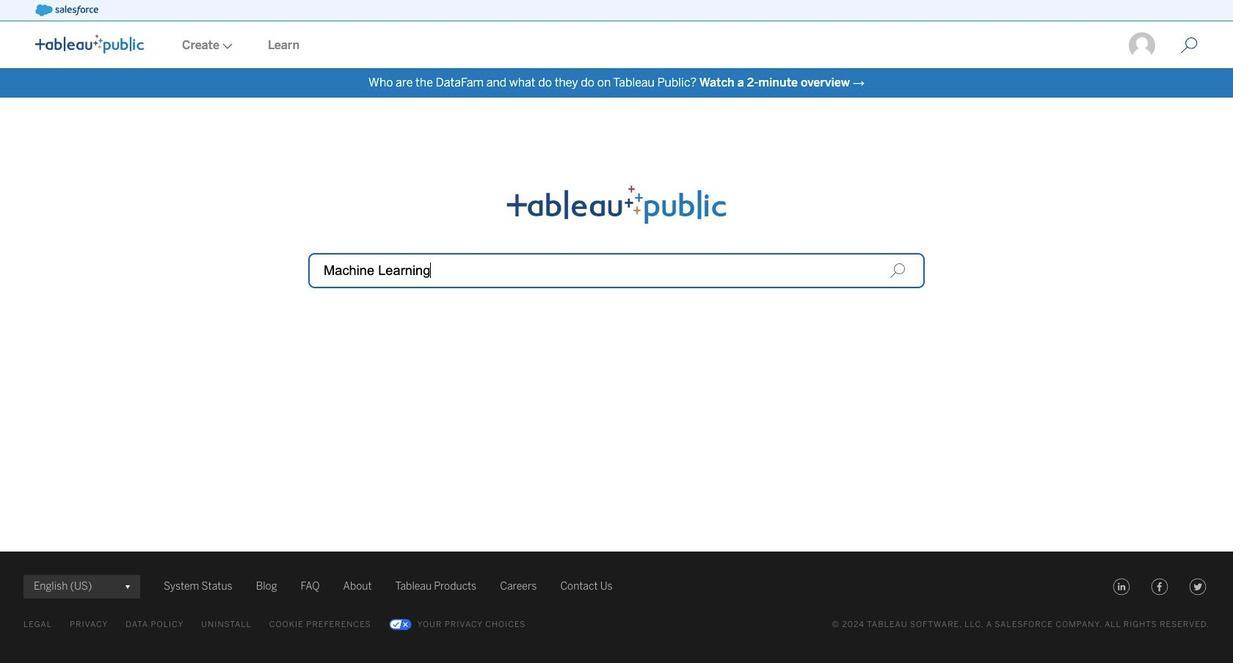 Task type: describe. For each thing, give the bounding box(es) containing it.
create image
[[220, 43, 233, 49]]

search image
[[890, 263, 906, 279]]



Task type: vqa. For each thing, say whether or not it's contained in the screenshot.
"Logo"
yes



Task type: locate. For each thing, give the bounding box(es) containing it.
selected language element
[[34, 576, 130, 599]]

tara.schultz image
[[1128, 31, 1157, 60]]

go to search image
[[1163, 37, 1216, 54]]

Search input field
[[308, 253, 925, 289]]

salesforce logo image
[[35, 4, 98, 16]]

logo image
[[35, 35, 144, 54]]



